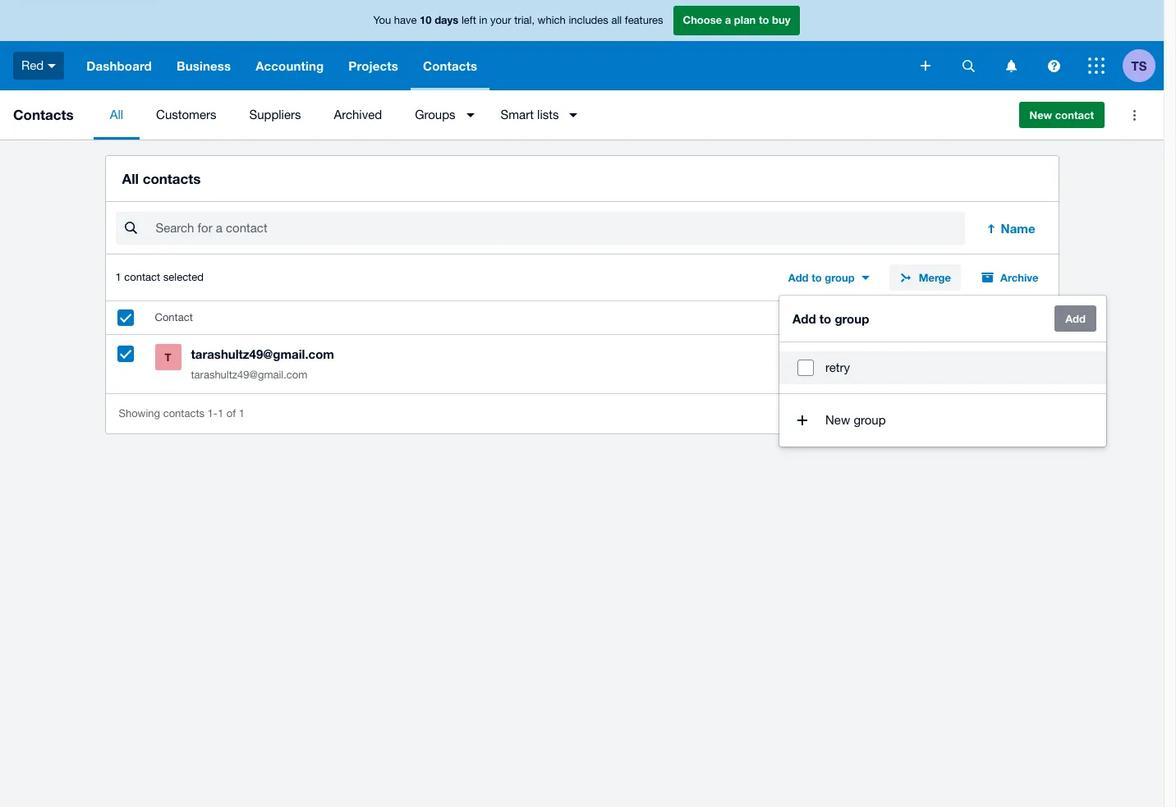 Task type: vqa. For each thing, say whether or not it's contained in the screenshot.
the topmost All
yes



Task type: locate. For each thing, give the bounding box(es) containing it.
add
[[788, 271, 809, 284], [792, 311, 816, 326], [1065, 312, 1086, 325]]

all
[[611, 14, 622, 26]]

group inside button
[[854, 413, 886, 427]]

you inside 'contact list table' element
[[797, 311, 814, 324]]

2 vertical spatial to
[[819, 311, 831, 326]]

of
[[226, 408, 236, 420]]

0 vertical spatial contact
[[1055, 108, 1094, 122]]

menu containing all
[[93, 90, 1006, 140]]

menu
[[93, 90, 1006, 140]]

0 horizontal spatial contacts
[[13, 106, 74, 123]]

you left have
[[373, 14, 391, 26]]

all for all contacts
[[122, 170, 139, 187]]

1 left selected
[[115, 271, 121, 284]]

tarashultz49@gmail.com
[[191, 347, 334, 362], [191, 369, 307, 381]]

add to group down add to group popup button
[[792, 311, 869, 326]]

0 horizontal spatial you
[[373, 14, 391, 26]]

all down dashboard
[[110, 108, 123, 122]]

contacts
[[143, 170, 201, 187], [163, 408, 204, 420]]

add to group
[[788, 271, 855, 284], [792, 311, 869, 326]]

customers button
[[140, 90, 233, 140]]

suppliers button
[[233, 90, 317, 140]]

all down all button
[[122, 170, 139, 187]]

add inside add to group popup button
[[788, 271, 809, 284]]

t
[[165, 351, 171, 364]]

contacts for showing
[[163, 408, 204, 420]]

you
[[373, 14, 391, 26], [797, 311, 814, 324]]

new for new contact
[[1029, 108, 1052, 122]]

contact list table element
[[106, 302, 1058, 394]]

new group button
[[779, 404, 1106, 437]]

0 vertical spatial you
[[373, 14, 391, 26]]

all
[[110, 108, 123, 122], [122, 170, 139, 187]]

svg image
[[962, 60, 974, 72], [1006, 60, 1016, 72], [48, 64, 56, 68]]

you left owe
[[797, 311, 814, 324]]

1 vertical spatial you
[[797, 311, 814, 324]]

group
[[825, 271, 855, 284], [835, 311, 869, 326], [854, 413, 886, 427]]

all for all
[[110, 108, 123, 122]]

2 tarashultz49@gmail.com from the top
[[191, 369, 307, 381]]

1 horizontal spatial contact
[[1055, 108, 1094, 122]]

1
[[115, 271, 121, 284], [218, 408, 223, 420], [239, 408, 245, 420]]

business
[[177, 58, 231, 73]]

merge
[[919, 271, 951, 284]]

1 horizontal spatial svg image
[[962, 60, 974, 72]]

a
[[725, 13, 731, 26]]

1 vertical spatial contacts
[[163, 408, 204, 420]]

ts button
[[1123, 41, 1164, 90]]

choose
[[683, 13, 722, 26]]

1 tarashultz49@gmail.com from the top
[[191, 347, 334, 362]]

you inside you have 10 days left in your trial, which includes all features
[[373, 14, 391, 26]]

1 vertical spatial tarashultz49@gmail.com
[[191, 369, 307, 381]]

banner containing ts
[[0, 0, 1164, 90]]

dashboard
[[86, 58, 152, 73]]

contacts button
[[411, 41, 490, 90]]

new
[[1029, 108, 1052, 122], [825, 413, 850, 427]]

1 vertical spatial contacts
[[13, 106, 74, 123]]

accounting
[[256, 58, 324, 73]]

0 horizontal spatial new
[[825, 413, 850, 427]]

add to group up you owe
[[788, 271, 855, 284]]

days
[[435, 13, 459, 26]]

more row options button
[[1022, 338, 1055, 371]]

new inside button
[[825, 413, 850, 427]]

to up you owe
[[812, 271, 822, 284]]

owe
[[817, 311, 837, 324]]

all inside all button
[[110, 108, 123, 122]]

left
[[461, 14, 476, 26]]

you for you owe
[[797, 311, 814, 324]]

suppliers
[[249, 108, 301, 122]]

0 vertical spatial group
[[825, 271, 855, 284]]

0 vertical spatial all
[[110, 108, 123, 122]]

to inside group
[[819, 311, 831, 326]]

contacts down customers button
[[143, 170, 201, 187]]

contacts inside dropdown button
[[423, 58, 477, 73]]

contacts down days
[[423, 58, 477, 73]]

0 vertical spatial add to group
[[788, 271, 855, 284]]

1 vertical spatial contact
[[124, 271, 160, 284]]

add to group inside group
[[792, 311, 869, 326]]

1 horizontal spatial contacts
[[423, 58, 477, 73]]

1 vertical spatial to
[[812, 271, 822, 284]]

groups
[[415, 108, 455, 122]]

2 horizontal spatial 1
[[239, 408, 245, 420]]

contact left 'actions menu' icon
[[1055, 108, 1094, 122]]

10
[[420, 13, 432, 26]]

contacts
[[423, 58, 477, 73], [13, 106, 74, 123]]

to
[[759, 13, 769, 26], [812, 271, 822, 284], [819, 311, 831, 326]]

retry
[[825, 361, 850, 375]]

retry list box
[[779, 342, 1106, 394]]

0 horizontal spatial contact
[[124, 271, 160, 284]]

0 vertical spatial contacts
[[423, 58, 477, 73]]

contact
[[1055, 108, 1094, 122], [124, 271, 160, 284]]

includes
[[569, 14, 608, 26]]

to left buy
[[759, 13, 769, 26]]

1 horizontal spatial new
[[1029, 108, 1052, 122]]

1 right of
[[239, 408, 245, 420]]

add to group inside popup button
[[788, 271, 855, 284]]

contacts left 1-
[[163, 408, 204, 420]]

1 horizontal spatial you
[[797, 311, 814, 324]]

contact inside button
[[1055, 108, 1094, 122]]

Search for a contact field
[[154, 213, 965, 244]]

svg image
[[1088, 57, 1105, 74], [1047, 60, 1060, 72], [921, 61, 930, 71]]

more row options image
[[1037, 349, 1040, 359]]

customers
[[156, 108, 216, 122]]

banner
[[0, 0, 1164, 90]]

features
[[625, 14, 663, 26]]

2 vertical spatial group
[[854, 413, 886, 427]]

0 horizontal spatial svg image
[[921, 61, 930, 71]]

0 vertical spatial new
[[1029, 108, 1052, 122]]

projects button
[[336, 41, 411, 90]]

2 horizontal spatial svg image
[[1088, 57, 1105, 74]]

have
[[394, 14, 417, 26]]

contacts down red popup button
[[13, 106, 74, 123]]

1 vertical spatial add to group
[[792, 311, 869, 326]]

1 horizontal spatial 1
[[218, 408, 223, 420]]

new inside button
[[1029, 108, 1052, 122]]

you owe
[[797, 311, 837, 324]]

new contact button
[[1019, 102, 1105, 128]]

1-
[[207, 408, 218, 420]]

contact left selected
[[124, 271, 160, 284]]

0 vertical spatial tarashultz49@gmail.com
[[191, 347, 334, 362]]

add to group group
[[779, 296, 1106, 447]]

0 horizontal spatial svg image
[[48, 64, 56, 68]]

new group
[[825, 413, 886, 427]]

to down add to group popup button
[[819, 311, 831, 326]]

0 vertical spatial contacts
[[143, 170, 201, 187]]

1 vertical spatial all
[[122, 170, 139, 187]]

red button
[[0, 41, 74, 90]]

1 vertical spatial new
[[825, 413, 850, 427]]

1 left of
[[218, 408, 223, 420]]

tarashultz49@gmail.com tarashultz49@gmail.com
[[191, 347, 334, 381]]



Task type: describe. For each thing, give the bounding box(es) containing it.
contact for 1
[[124, 271, 160, 284]]

merge button
[[889, 265, 961, 291]]

0 horizontal spatial 1
[[115, 271, 121, 284]]

contact for new
[[1055, 108, 1094, 122]]

smart lists
[[501, 108, 559, 122]]

new contact
[[1029, 108, 1094, 122]]

trial,
[[514, 14, 535, 26]]

ts
[[1131, 58, 1147, 73]]

showing contacts 1-1 of 1
[[119, 408, 245, 420]]

selected
[[163, 271, 204, 284]]

new for new group
[[825, 413, 850, 427]]

smart lists button
[[484, 90, 588, 140]]

to inside popup button
[[812, 271, 822, 284]]

smart
[[501, 108, 534, 122]]

group inside popup button
[[825, 271, 855, 284]]

all contacts
[[122, 170, 201, 187]]

in
[[479, 14, 487, 26]]

retry button
[[779, 352, 1106, 385]]

actions menu image
[[1118, 99, 1151, 131]]

projects
[[348, 58, 398, 73]]

you for you have 10 days left in your trial, which includes all features
[[373, 14, 391, 26]]

add button
[[1055, 306, 1096, 332]]

lists
[[537, 108, 559, 122]]

1 vertical spatial group
[[835, 311, 869, 326]]

add to group button
[[778, 265, 879, 291]]

plan
[[734, 13, 756, 26]]

0 vertical spatial to
[[759, 13, 769, 26]]

your
[[490, 14, 511, 26]]

svg image inside red popup button
[[48, 64, 56, 68]]

contacts for all
[[143, 170, 201, 187]]

choose a plan to buy
[[683, 13, 790, 26]]

archive button
[[971, 265, 1048, 291]]

2 horizontal spatial svg image
[[1006, 60, 1016, 72]]

all button
[[93, 90, 140, 140]]

buy
[[772, 13, 790, 26]]

archived
[[334, 108, 382, 122]]

you have 10 days left in your trial, which includes all features
[[373, 13, 663, 26]]

1 horizontal spatial svg image
[[1047, 60, 1060, 72]]

tarashultz49@gmail.com inside the tarashultz49@gmail.com tarashultz49@gmail.com
[[191, 369, 307, 381]]

contact
[[155, 311, 193, 324]]

groups button
[[398, 90, 484, 140]]

name
[[1001, 221, 1035, 236]]

archived button
[[317, 90, 398, 140]]

showing
[[119, 408, 160, 420]]

archive
[[1000, 271, 1038, 284]]

business button
[[164, 41, 243, 90]]

red
[[21, 58, 44, 72]]

dashboard link
[[74, 41, 164, 90]]

accounting button
[[243, 41, 336, 90]]

which
[[538, 14, 566, 26]]

1 contact selected
[[115, 271, 204, 284]]

name button
[[974, 212, 1048, 245]]

add inside 'button'
[[1065, 312, 1086, 325]]



